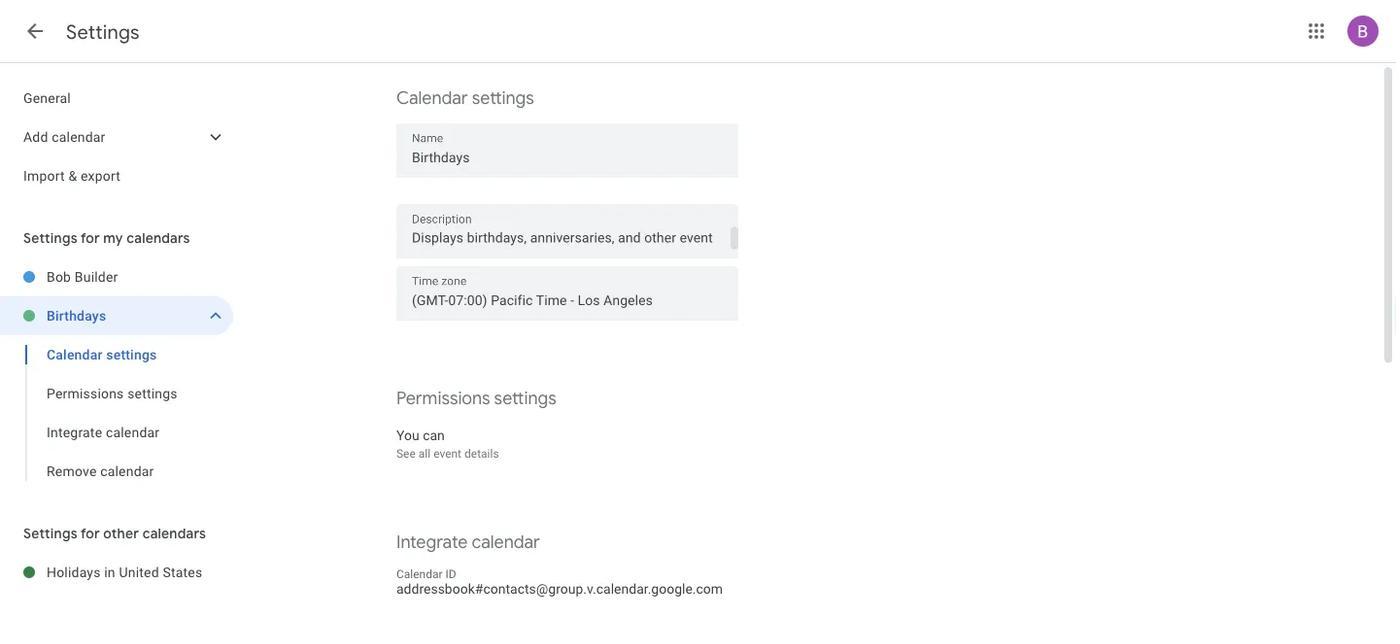 Task type: locate. For each thing, give the bounding box(es) containing it.
holidays in united states
[[47, 564, 202, 580]]

1 vertical spatial calendar settings
[[47, 346, 157, 363]]

0 horizontal spatial integrate
[[47, 424, 102, 440]]

calendars for settings for my calendars
[[127, 229, 190, 247]]

calendar inside calendar id addressbook#contacts@group.v.calendar.google.com
[[397, 568, 443, 581]]

integrate calendar up the remove calendar
[[47, 424, 160, 440]]

1 horizontal spatial permissions settings
[[397, 387, 557, 410]]

in
[[104, 564, 115, 580]]

add calendar
[[23, 129, 105, 145]]

see
[[397, 447, 416, 461]]

calendar
[[52, 129, 105, 145], [106, 424, 160, 440], [100, 463, 154, 479], [472, 531, 540, 554]]

integrate
[[47, 424, 102, 440], [397, 531, 468, 554]]

0 horizontal spatial permissions
[[47, 385, 124, 401]]

permissions
[[47, 385, 124, 401], [397, 387, 490, 410]]

calendars right my
[[127, 229, 190, 247]]

0 vertical spatial integrate calendar
[[47, 424, 160, 440]]

1 vertical spatial integrate calendar
[[397, 531, 540, 554]]

general
[[23, 90, 71, 106]]

permissions settings up you can see all event details
[[397, 387, 557, 410]]

builder
[[75, 269, 118, 285]]

settings
[[472, 87, 534, 109], [106, 346, 157, 363], [128, 385, 178, 401], [494, 387, 557, 410]]

1 vertical spatial settings
[[23, 229, 77, 247]]

settings for settings
[[66, 19, 140, 44]]

1 vertical spatial calendars
[[143, 525, 206, 542]]

integrate up id
[[397, 531, 468, 554]]

go back image
[[23, 19, 47, 43]]

group
[[0, 335, 233, 491]]

for left my
[[81, 229, 100, 247]]

settings for other calendars
[[23, 525, 206, 542]]

for
[[81, 229, 100, 247], [81, 525, 100, 542]]

tree
[[0, 79, 233, 195]]

calendar
[[397, 87, 468, 109], [47, 346, 103, 363], [397, 568, 443, 581]]

integrate calendar
[[47, 424, 160, 440], [397, 531, 540, 554]]

add
[[23, 129, 48, 145]]

integrate calendar up id
[[397, 531, 540, 554]]

1 horizontal spatial integrate
[[397, 531, 468, 554]]

calendars
[[127, 229, 190, 247], [143, 525, 206, 542]]

my
[[103, 229, 123, 247]]

calendars for settings for other calendars
[[143, 525, 206, 542]]

1 vertical spatial for
[[81, 525, 100, 542]]

holidays in united states link
[[47, 553, 233, 592]]

0 horizontal spatial calendar settings
[[47, 346, 157, 363]]

calendar inside group
[[47, 346, 103, 363]]

2 vertical spatial calendar
[[397, 568, 443, 581]]

bob
[[47, 269, 71, 285]]

0 vertical spatial calendars
[[127, 229, 190, 247]]

1 vertical spatial integrate
[[397, 531, 468, 554]]

you can see all event details
[[397, 427, 499, 461]]

birthdays
[[47, 308, 106, 324]]

2 for from the top
[[81, 525, 100, 542]]

permissions settings down birthdays tree item
[[47, 385, 178, 401]]

None text field
[[412, 287, 723, 314]]

permissions up can
[[397, 387, 490, 410]]

1 horizontal spatial permissions
[[397, 387, 490, 410]]

holidays in united states tree item
[[0, 553, 233, 592]]

settings for my calendars tree
[[0, 258, 233, 491]]

other
[[103, 525, 139, 542]]

settings for my calendars
[[23, 229, 190, 247]]

event
[[434, 447, 462, 461]]

remove calendar
[[47, 463, 154, 479]]

None text field
[[412, 144, 723, 171]]

settings for settings for my calendars
[[23, 229, 77, 247]]

calendar up the remove calendar
[[106, 424, 160, 440]]

permissions settings
[[47, 385, 178, 401], [397, 387, 557, 410]]

addressbook#contacts@group.v.calendar.google.com
[[397, 581, 723, 597]]

for for my
[[81, 229, 100, 247]]

integrate up 'remove'
[[47, 424, 102, 440]]

0 horizontal spatial integrate calendar
[[47, 424, 160, 440]]

for left other at the bottom
[[81, 525, 100, 542]]

1 vertical spatial calendar
[[47, 346, 103, 363]]

bob builder
[[47, 269, 118, 285]]

calendar id addressbook#contacts@group.v.calendar.google.com
[[397, 568, 723, 597]]

0 vertical spatial calendar
[[397, 87, 468, 109]]

you
[[397, 427, 420, 443]]

0 vertical spatial integrate
[[47, 424, 102, 440]]

settings
[[66, 19, 140, 44], [23, 229, 77, 247], [23, 525, 77, 542]]

calendars up states
[[143, 525, 206, 542]]

settings right go back image
[[66, 19, 140, 44]]

settings up the holidays
[[23, 525, 77, 542]]

settings up the bob at top
[[23, 229, 77, 247]]

1 for from the top
[[81, 229, 100, 247]]

permissions down birthdays
[[47, 385, 124, 401]]

for for other
[[81, 525, 100, 542]]

import
[[23, 168, 65, 184]]

import & export
[[23, 168, 121, 184]]

integrate calendar inside group
[[47, 424, 160, 440]]

group containing calendar settings
[[0, 335, 233, 491]]

calendar settings
[[397, 87, 534, 109], [47, 346, 157, 363]]

0 horizontal spatial permissions settings
[[47, 385, 178, 401]]

calendar up &
[[52, 129, 105, 145]]

0 vertical spatial for
[[81, 229, 100, 247]]

1 horizontal spatial calendar settings
[[397, 87, 534, 109]]

0 vertical spatial settings
[[66, 19, 140, 44]]

2 vertical spatial settings
[[23, 525, 77, 542]]

0 vertical spatial calendar settings
[[397, 87, 534, 109]]



Task type: vqa. For each thing, say whether or not it's contained in the screenshot.
Field
no



Task type: describe. For each thing, give the bounding box(es) containing it.
Displays birthdays, anniversaries, and other event dates of people in Google Contacts. text field
[[397, 226, 739, 250]]

remove
[[47, 463, 97, 479]]

bob builder tree item
[[0, 258, 233, 296]]

details
[[465, 447, 499, 461]]

all
[[419, 447, 431, 461]]

permissions inside group
[[47, 385, 124, 401]]

birthdays link
[[47, 296, 198, 335]]

settings heading
[[66, 19, 140, 44]]

integrate inside group
[[47, 424, 102, 440]]

birthdays tree item
[[0, 296, 233, 335]]

calendar settings inside group
[[47, 346, 157, 363]]

&
[[68, 168, 77, 184]]

tree containing general
[[0, 79, 233, 195]]

id
[[446, 568, 456, 581]]

settings for settings for other calendars
[[23, 525, 77, 542]]

states
[[163, 564, 202, 580]]

permissions settings inside group
[[47, 385, 178, 401]]

united
[[119, 564, 159, 580]]

1 horizontal spatial integrate calendar
[[397, 531, 540, 554]]

can
[[423, 427, 445, 443]]

holidays
[[47, 564, 101, 580]]

calendar up calendar id addressbook#contacts@group.v.calendar.google.com
[[472, 531, 540, 554]]

export
[[81, 168, 121, 184]]

calendar right 'remove'
[[100, 463, 154, 479]]



